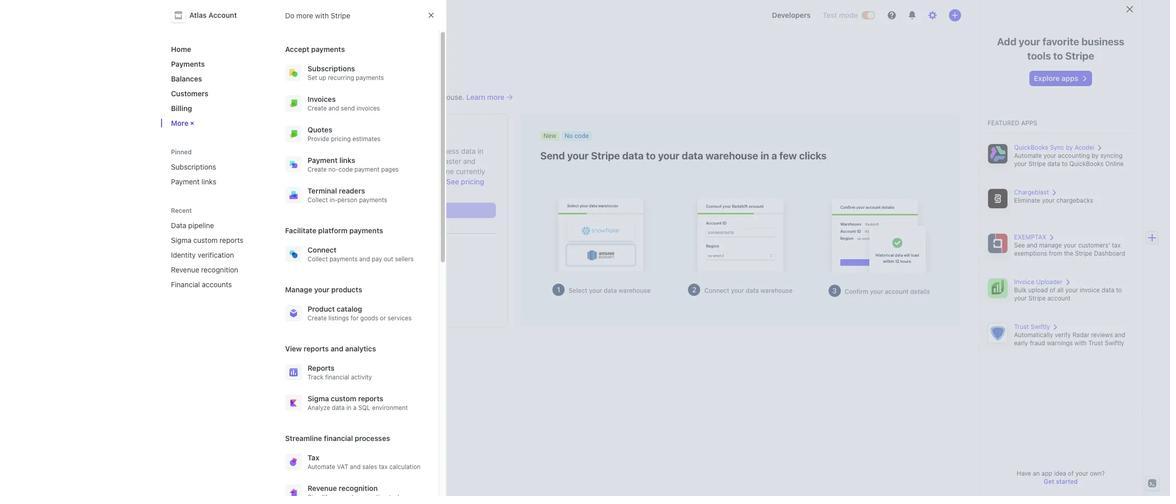 Task type: locate. For each thing, give the bounding box(es) containing it.
swiftly down reviews
[[1105, 339, 1124, 347]]

0 horizontal spatial reports
[[220, 236, 243, 245]]

1 horizontal spatial recognition
[[339, 484, 378, 493]]

by down acodei
[[1092, 152, 1099, 160]]

and up exemptions
[[1027, 242, 1038, 249]]

0 vertical spatial by
[[1066, 144, 1073, 151]]

with up close
[[395, 147, 409, 155]]

stripe inside automate your accounting by syncing your stripe data to quickbooks online
[[1029, 160, 1046, 168]]

1 create from the top
[[308, 104, 327, 112]]

historical stripe data
[[318, 288, 387, 297]]

data inside 'bulk upload of all your invoice data to your stripe account'
[[1102, 286, 1115, 294]]

connect up automatic
[[308, 246, 337, 254]]

0 vertical spatial more
[[296, 11, 313, 20]]

custom up 'identity verification'
[[193, 236, 218, 245]]

business up the snowflake at left top
[[350, 167, 379, 176]]

automatically verify radar reviews and early fraud warnings with trust swiftly
[[1014, 331, 1126, 347]]

1 horizontal spatial of
[[1068, 470, 1074, 478]]

1 horizontal spatial automate
[[1014, 152, 1042, 160]]

payment inside pinned element
[[171, 177, 200, 186]]

identity
[[171, 251, 196, 259]]

terminal
[[308, 187, 337, 195]]

and right reviews
[[1115, 331, 1126, 339]]

business up faster
[[430, 147, 459, 155]]

1 vertical spatial a
[[353, 404, 357, 412]]

revenue recognition down 'identity verification'
[[171, 266, 238, 274]]

create down product
[[308, 314, 327, 322]]

fraud
[[1030, 339, 1045, 347]]

1 horizontal spatial tax
[[1112, 242, 1121, 249]]

accept payments element
[[281, 60, 430, 208]]

and
[[328, 104, 339, 112], [463, 157, 476, 166], [372, 177, 385, 186], [1027, 242, 1038, 249], [359, 255, 370, 263], [333, 301, 345, 309], [1115, 331, 1126, 339], [331, 345, 343, 353], [350, 463, 361, 471]]

business right favorite
[[1082, 36, 1125, 47]]

see down faster
[[446, 177, 459, 186]]

see pricing link
[[446, 177, 484, 187]]

0 vertical spatial data pipeline
[[293, 73, 381, 90]]

uploader
[[1036, 278, 1063, 286]]

quickbooks
[[1014, 144, 1048, 151], [1070, 160, 1104, 168]]

test
[[347, 301, 360, 309]]

sigma up analyze
[[308, 394, 329, 403]]

1 vertical spatial swiftly
[[1105, 339, 1124, 347]]

revenue up financial on the left bottom of the page
[[171, 266, 199, 274]]

core navigation links element
[[167, 41, 265, 131]]

1 vertical spatial sync
[[1050, 144, 1064, 151]]

by up the accounting
[[1066, 144, 1073, 151]]

0 vertical spatial see
[[446, 177, 459, 186]]

3
[[832, 286, 837, 295]]

connect for connect collect payments and pay out sellers
[[308, 246, 337, 254]]

1 horizontal spatial pricing
[[461, 177, 484, 186]]

1 horizontal spatial in
[[478, 147, 483, 155]]

chargebacks
[[1057, 197, 1093, 204]]

links inside pinned element
[[201, 177, 216, 186]]

0 horizontal spatial swiftly
[[1031, 323, 1050, 331]]

stripe inside centralize your stripe data with other business data in your data warehouse to close your books faster and unlock richer business insights. data pipeline currently supports snowflake and amazon redshift.
[[357, 147, 377, 155]]

mode up the goods
[[362, 301, 380, 309]]

1 vertical spatial links
[[201, 177, 216, 186]]

payments up sync your stripe account with your data warehouse.
[[356, 74, 384, 82]]

swiftly inside automatically verify radar reviews and early fraud warnings with trust swiftly
[[1105, 339, 1124, 347]]

data pipeline up invoices create and send invoices
[[293, 73, 381, 90]]

atlas account
[[189, 11, 237, 19]]

0 horizontal spatial recognition
[[201, 266, 238, 274]]

payments up automatic
[[330, 255, 358, 263]]

code
[[575, 132, 589, 140], [339, 166, 353, 173]]

of left 'all'
[[1050, 286, 1056, 294]]

quickbooks down the apps
[[1014, 144, 1048, 151]]

financial accounts
[[171, 280, 232, 289]]

revenue recognition link down 'identity verification'
[[167, 261, 251, 278]]

0 vertical spatial subscriptions
[[308, 64, 355, 73]]

collect up automatic
[[308, 255, 328, 263]]

0 horizontal spatial payment
[[171, 177, 200, 186]]

reports
[[220, 236, 243, 245], [304, 345, 329, 353], [358, 394, 383, 403]]

more right the learn
[[487, 93, 505, 101]]

sync
[[293, 93, 310, 101], [1050, 144, 1064, 151]]

delivery
[[370, 264, 395, 273]]

0 vertical spatial tax
[[1112, 242, 1121, 249]]

revenue down tax in the left of the page
[[308, 484, 337, 493]]

revenue recognition link down vat
[[281, 480, 430, 496]]

links inside payment links create no-code payment pages
[[339, 156, 355, 165]]

quotes provide pricing estimates
[[308, 125, 381, 143]]

account left "details"
[[885, 288, 909, 295]]

0 vertical spatial code
[[575, 132, 589, 140]]

sigma inside recent element
[[171, 236, 191, 245]]

custom for sigma custom reports
[[193, 236, 218, 245]]

atlas account button
[[171, 8, 247, 22]]

create inside product catalog create listings for goods or services
[[308, 314, 327, 322]]

1 vertical spatial code
[[339, 166, 353, 173]]

1 vertical spatial automate
[[308, 463, 335, 471]]

explore apps
[[1034, 74, 1079, 83]]

exemptax
[[1014, 233, 1047, 241]]

data up subscriptions set up recurring payments
[[336, 47, 352, 56]]

payments inside subscriptions set up recurring payments
[[356, 74, 384, 82]]

settings
[[293, 47, 321, 56]]

tax
[[308, 454, 319, 462]]

create inside invoices create and send invoices
[[308, 104, 327, 112]]

account down 'all'
[[1048, 295, 1071, 302]]

environment
[[372, 404, 408, 412]]

0 vertical spatial revenue
[[171, 266, 199, 274]]

payment inside payment links create no-code payment pages
[[308, 156, 338, 165]]

1 vertical spatial data pipeline
[[306, 132, 368, 144]]

0 vertical spatial collect
[[308, 196, 328, 204]]

0 horizontal spatial see
[[446, 177, 459, 186]]

verify
[[1055, 331, 1071, 339]]

pricing inside the quotes provide pricing estimates
[[331, 135, 351, 143]]

create up supports
[[308, 166, 327, 173]]

in inside centralize your stripe data with other business data in your data warehouse to close your books faster and unlock richer business insights. data pipeline currently supports snowflake and amazon redshift.
[[478, 147, 483, 155]]

sigma inside sigma custom reports analyze data in a sql environment
[[308, 394, 329, 403]]

exemptax image
[[988, 233, 1008, 254]]

automate inside automate your accounting by syncing your stripe data to quickbooks online
[[1014, 152, 1042, 160]]

collect down terminal
[[308, 196, 328, 204]]

0 horizontal spatial sigma
[[171, 236, 191, 245]]

sigma up identity
[[171, 236, 191, 245]]

do more with stripe
[[285, 11, 350, 20]]

connect for connect your data warehouse
[[705, 287, 729, 294]]

1 horizontal spatial reports
[[304, 345, 329, 353]]

learn more
[[466, 93, 505, 101]]

0 horizontal spatial subscriptions
[[171, 163, 216, 171]]

quickbooks down the accounting
[[1070, 160, 1104, 168]]

code right no at the left top of page
[[575, 132, 589, 140]]

invoice
[[1080, 286, 1100, 294]]

custom down the reports track financial activity
[[331, 394, 356, 403]]

0 vertical spatial trust
[[1014, 323, 1029, 331]]

business
[[1082, 36, 1125, 47], [430, 147, 459, 155], [350, 167, 379, 176]]

and right vat
[[350, 463, 361, 471]]

mode right test at the right top of page
[[839, 11, 858, 19]]

recent navigation links element
[[161, 206, 273, 293]]

customers link
[[167, 85, 265, 102]]

1 vertical spatial sigma
[[308, 394, 329, 403]]

0 vertical spatial sync
[[293, 93, 310, 101]]

your inside add your favorite business tools to stripe
[[1019, 36, 1040, 47]]

code up the snowflake at left top
[[339, 166, 353, 173]]

1 collect from the top
[[308, 196, 328, 204]]

pinned navigation links element
[[167, 148, 265, 190]]

1 vertical spatial trust
[[1089, 339, 1103, 347]]

quickbooks sync by acodei image
[[988, 144, 1008, 164]]

1 vertical spatial more
[[487, 93, 505, 101]]

close menu image
[[428, 12, 434, 18]]

1 horizontal spatial payment
[[308, 156, 338, 165]]

1 horizontal spatial sigma
[[308, 394, 329, 403]]

reports up reports
[[304, 345, 329, 353]]

0 horizontal spatial business
[[350, 167, 379, 176]]

and left the analytics
[[331, 345, 343, 353]]

1 vertical spatial tax
[[379, 463, 388, 471]]

1 horizontal spatial swiftly
[[1105, 339, 1124, 347]]

0 vertical spatial pricing
[[331, 135, 351, 143]]

subscriptions up up at the top of page
[[308, 64, 355, 73]]

pipeline down books
[[428, 167, 454, 176]]

payment links
[[171, 177, 216, 186]]

1 horizontal spatial quickbooks
[[1070, 160, 1104, 168]]

product catalog create listings for goods or services
[[308, 305, 412, 322]]

1 horizontal spatial revenue
[[308, 484, 337, 493]]

0 vertical spatial reports
[[220, 236, 243, 245]]

0 vertical spatial recognition
[[201, 266, 238, 274]]

0 horizontal spatial pricing
[[331, 135, 351, 143]]

manage your products
[[285, 285, 362, 294]]

of up started
[[1068, 470, 1074, 478]]

tax up the dashboard
[[1112, 242, 1121, 249]]

payment down centralize
[[308, 156, 338, 165]]

pricing
[[331, 135, 351, 143], [461, 177, 484, 186]]

pipeline
[[354, 47, 382, 56], [328, 73, 381, 90], [330, 132, 368, 144], [428, 167, 454, 176]]

and up 'listings'
[[333, 301, 345, 309]]

create
[[308, 104, 327, 112], [308, 166, 327, 173], [308, 314, 327, 322]]

swiftly up automatically
[[1031, 323, 1050, 331]]

pipeline inside centralize your stripe data with other business data in your data warehouse to close your books faster and unlock richer business insights. data pipeline currently supports snowflake and amazon redshift.
[[428, 167, 454, 176]]

data pipeline settings
[[336, 47, 412, 56]]

1 vertical spatial business
[[430, 147, 459, 155]]

business inside add your favorite business tools to stripe
[[1082, 36, 1125, 47]]

more for learn
[[487, 93, 505, 101]]

scale
[[406, 264, 423, 273]]

your inside have an app idea of your own? get started
[[1076, 470, 1088, 478]]

in up currently
[[478, 147, 483, 155]]

2 horizontal spatial business
[[1082, 36, 1125, 47]]

0 vertical spatial quickbooks
[[1014, 144, 1048, 151]]

0 vertical spatial a
[[772, 150, 777, 162]]

billing
[[171, 104, 192, 113]]

subscriptions
[[308, 64, 355, 73], [171, 163, 216, 171]]

sync down "set"
[[293, 93, 310, 101]]

see
[[446, 177, 459, 186], [1014, 242, 1025, 249]]

1 vertical spatial quickbooks
[[1070, 160, 1104, 168]]

0 horizontal spatial mode
[[362, 301, 380, 309]]

stripe inside add your favorite business tools to stripe
[[1065, 50, 1094, 62]]

automate inside tax automate vat and sales tax calculation
[[308, 463, 335, 471]]

1 horizontal spatial trust
[[1089, 339, 1103, 347]]

0 vertical spatial links
[[339, 156, 355, 165]]

chargeblast
[[1014, 189, 1049, 196]]

payment up recent
[[171, 177, 200, 186]]

financial inside the reports track financial activity
[[325, 374, 349, 381]]

revenue inside recent element
[[171, 266, 199, 274]]

sellers
[[395, 255, 414, 263]]

1 vertical spatial payment
[[171, 177, 200, 186]]

data inside recent element
[[171, 221, 186, 230]]

a left the few
[[772, 150, 777, 162]]

reports up verification on the left bottom
[[220, 236, 243, 245]]

payments down readers
[[359, 196, 387, 204]]

connect right the 2
[[705, 287, 729, 294]]

2 vertical spatial create
[[308, 314, 327, 322]]

recent
[[171, 207, 192, 215]]

revenue recognition down vat
[[308, 484, 378, 493]]

to inside centralize your stripe data with other business data in your data warehouse to close your books faster and unlock richer business insights. data pipeline currently supports snowflake and amazon redshift.
[[376, 157, 383, 166]]

1 vertical spatial subscriptions
[[171, 163, 216, 171]]

payments
[[311, 45, 345, 54], [356, 74, 384, 82], [359, 196, 387, 204], [349, 226, 383, 235], [330, 255, 358, 263]]

reports inside recent element
[[220, 236, 243, 245]]

create inside payment links create no-code payment pages
[[308, 166, 327, 173]]

reports up sql
[[358, 394, 383, 403]]

financial down reports
[[325, 374, 349, 381]]

stripe inside 'bulk upload of all your invoice data to your stripe account'
[[1029, 295, 1046, 302]]

insights.
[[381, 167, 409, 176]]

catalog
[[337, 305, 362, 313]]

0 vertical spatial mode
[[839, 11, 858, 19]]

1 vertical spatial pricing
[[461, 177, 484, 186]]

trust inside automatically verify radar reviews and early fraud warnings with trust swiftly
[[1089, 339, 1103, 347]]

pinned
[[171, 148, 192, 156]]

and left pay
[[359, 255, 370, 263]]

with down radar
[[1075, 339, 1087, 347]]

sync up automate your accounting by syncing your stripe data to quickbooks online
[[1050, 144, 1064, 151]]

custom
[[193, 236, 218, 245], [331, 394, 356, 403]]

in for warehouse
[[761, 150, 769, 162]]

recognition up "accounts"
[[201, 266, 238, 274]]

2 horizontal spatial in
[[761, 150, 769, 162]]

trust swiftly image
[[988, 323, 1008, 344]]

subscriptions inside pinned element
[[171, 163, 216, 171]]

1 horizontal spatial subscriptions
[[308, 64, 355, 73]]

financial up vat
[[324, 434, 353, 443]]

more right do
[[296, 11, 313, 20]]

tax automate vat and sales tax calculation
[[308, 454, 421, 471]]

sigma
[[171, 236, 191, 245], [308, 394, 329, 403]]

app
[[1042, 470, 1053, 478]]

0 vertical spatial custom
[[193, 236, 218, 245]]

pricing up centralize
[[331, 135, 351, 143]]

recognition inside recent element
[[201, 266, 238, 274]]

automate
[[1014, 152, 1042, 160], [308, 463, 335, 471]]

from
[[1049, 250, 1062, 257]]

and left send at the top of the page
[[328, 104, 339, 112]]

tax inside tax automate vat and sales tax calculation
[[379, 463, 388, 471]]

0 horizontal spatial of
[[1050, 286, 1056, 294]]

0 vertical spatial automate
[[1014, 152, 1042, 160]]

2 create from the top
[[308, 166, 327, 173]]

to inside automate your accounting by syncing your stripe data to quickbooks online
[[1062, 160, 1068, 168]]

1 horizontal spatial see
[[1014, 242, 1025, 249]]

data pipeline
[[171, 221, 214, 230]]

links down subscriptions link
[[201, 177, 216, 186]]

1 vertical spatial create
[[308, 166, 327, 173]]

revenue recognition inside recent element
[[171, 266, 238, 274]]

see and manage your customers' tax exemptions from the stripe dashboard
[[1014, 242, 1126, 257]]

custom inside sigma custom reports link
[[193, 236, 218, 245]]

and inside automatically verify radar reviews and early fraud warnings with trust swiftly
[[1115, 331, 1126, 339]]

0 vertical spatial revenue recognition
[[171, 266, 238, 274]]

services
[[388, 314, 412, 322]]

products
[[331, 285, 362, 294]]

3 create from the top
[[308, 314, 327, 322]]

1 horizontal spatial more
[[487, 93, 505, 101]]

data down recent
[[171, 221, 186, 230]]

see inside see and manage your customers' tax exemptions from the stripe dashboard
[[1014, 242, 1025, 249]]

subscriptions up 'payment links'
[[171, 163, 216, 171]]

1 vertical spatial collect
[[308, 255, 328, 263]]

financial
[[171, 280, 200, 289]]

connect
[[308, 246, 337, 254], [705, 287, 729, 294]]

see down exemptax
[[1014, 242, 1025, 249]]

automate down quickbooks sync by acodei
[[1014, 152, 1042, 160]]

payments up up at the top of page
[[311, 45, 345, 54]]

trust up automatically
[[1014, 323, 1029, 331]]

0 vertical spatial of
[[1050, 286, 1056, 294]]

sales
[[362, 463, 377, 471]]

a
[[772, 150, 777, 162], [353, 404, 357, 412]]

a left sql
[[353, 404, 357, 412]]

1 horizontal spatial connect
[[705, 287, 729, 294]]

0 horizontal spatial revenue recognition
[[171, 266, 238, 274]]

automate down tax in the left of the page
[[308, 463, 335, 471]]

0 horizontal spatial quickbooks
[[1014, 144, 1048, 151]]

get started link
[[1044, 478, 1078, 486]]

1 vertical spatial custom
[[331, 394, 356, 403]]

1 horizontal spatial code
[[575, 132, 589, 140]]

platform
[[318, 226, 348, 235]]

see for see pricing
[[446, 177, 459, 186]]

data pipeline up centralize
[[306, 132, 368, 144]]

2 horizontal spatial account
[[1048, 295, 1071, 302]]

connect inside connect collect payments and pay out sellers
[[308, 246, 337, 254]]

0 horizontal spatial automate
[[308, 463, 335, 471]]

revenue inside streamline financial processes element
[[308, 484, 337, 493]]

sigma custom reports analyze data in a sql environment
[[308, 394, 408, 412]]

your inside see and manage your customers' tax exemptions from the stripe dashboard
[[1064, 242, 1077, 249]]

in left the few
[[761, 150, 769, 162]]

account up invoices
[[350, 93, 376, 101]]

atlas
[[189, 11, 207, 19]]

pay
[[372, 255, 382, 263]]

pricing down currently
[[461, 177, 484, 186]]

0 horizontal spatial revenue recognition link
[[167, 261, 251, 278]]

0 horizontal spatial tax
[[379, 463, 388, 471]]

pipeline up invoices create and send invoices
[[328, 73, 381, 90]]

have
[[1017, 470, 1031, 478]]

0 vertical spatial swiftly
[[1031, 323, 1050, 331]]

collect
[[308, 196, 328, 204], [308, 255, 328, 263]]

tax inside see and manage your customers' tax exemptions from the stripe dashboard
[[1112, 242, 1121, 249]]

with inside automatically verify radar reviews and early fraud warnings with trust swiftly
[[1075, 339, 1087, 347]]

subscriptions inside subscriptions set up recurring payments
[[308, 64, 355, 73]]

links up richer
[[339, 156, 355, 165]]

1 vertical spatial recognition
[[339, 484, 378, 493]]

0 vertical spatial financial
[[325, 374, 349, 381]]

data inside sigma custom reports analyze data in a sql environment
[[332, 404, 345, 412]]

create down invoices
[[308, 104, 327, 112]]

in left sql
[[346, 404, 351, 412]]

data up redshift. at the top
[[411, 167, 426, 176]]

trust down reviews
[[1089, 339, 1103, 347]]

0 vertical spatial create
[[308, 104, 327, 112]]

1 vertical spatial connect
[[705, 287, 729, 294]]

1 horizontal spatial revenue recognition
[[308, 484, 378, 493]]

recognition down sales
[[339, 484, 378, 493]]

custom inside sigma custom reports analyze data in a sql environment
[[331, 394, 356, 403]]

payments inside terminal readers collect in-person payments
[[359, 196, 387, 204]]

do
[[285, 11, 294, 20]]

subscriptions for subscriptions
[[171, 163, 216, 171]]

1 horizontal spatial custom
[[331, 394, 356, 403]]

payment for payment links
[[171, 177, 200, 186]]

tax right sales
[[379, 463, 388, 471]]

0 vertical spatial connect
[[308, 246, 337, 254]]

revenue
[[171, 266, 199, 274], [308, 484, 337, 493]]

0 vertical spatial business
[[1082, 36, 1125, 47]]

tools
[[1027, 50, 1051, 62]]

2 collect from the top
[[308, 255, 328, 263]]

reports inside sigma custom reports analyze data in a sql environment
[[358, 394, 383, 403]]

collect inside connect collect payments and pay out sellers
[[308, 255, 328, 263]]

quickbooks sync by acodei
[[1014, 144, 1095, 151]]

links for payment links
[[201, 177, 216, 186]]

1 vertical spatial mode
[[362, 301, 380, 309]]

0 horizontal spatial a
[[353, 404, 357, 412]]

0 vertical spatial sigma
[[171, 236, 191, 245]]

1 vertical spatial revenue recognition
[[308, 484, 378, 493]]

reviews
[[1091, 331, 1113, 339]]

manage
[[1039, 242, 1062, 249]]



Task type: describe. For each thing, give the bounding box(es) containing it.
with inside centralize your stripe data with other business data in your data warehouse to close your books faster and unlock richer business insights. data pipeline currently supports snowflake and amazon redshift.
[[395, 147, 409, 155]]

stripe inside see and manage your customers' tax exemptions from the stripe dashboard
[[1075, 250, 1092, 257]]

ongoing
[[318, 276, 347, 285]]

featured apps
[[988, 119, 1037, 127]]

1 horizontal spatial mode
[[839, 11, 858, 19]]

live
[[318, 301, 331, 309]]

billing link
[[167, 100, 265, 117]]

favorite
[[1043, 36, 1079, 47]]

reports
[[308, 364, 335, 373]]

accounting
[[1058, 152, 1090, 160]]

view reports and analytics element
[[281, 359, 430, 416]]

test mode
[[823, 11, 858, 19]]

0 horizontal spatial trust
[[1014, 323, 1029, 331]]

accounts
[[202, 280, 232, 289]]

sigma for sigma custom reports
[[171, 236, 191, 245]]

automatically
[[1014, 331, 1053, 339]]

few
[[779, 150, 797, 162]]

and up currently
[[463, 157, 476, 166]]

currently
[[456, 167, 485, 176]]

code inside payment links create no-code payment pages
[[339, 166, 353, 173]]

view
[[285, 345, 302, 353]]

syncing
[[1101, 152, 1123, 160]]

custom for sigma custom reports analyze data in a sql environment
[[331, 394, 356, 403]]

included:
[[306, 251, 332, 259]]

sigma custom reports link
[[167, 232, 251, 249]]

apps
[[1021, 119, 1037, 127]]

warehouse inside centralize your stripe data with other business data in your data warehouse to close your books faster and unlock richer business insights. data pipeline currently supports snowflake and amazon redshift.
[[338, 157, 374, 166]]

close
[[385, 157, 402, 166]]

a inside sigma custom reports analyze data in a sql environment
[[353, 404, 357, 412]]

learn more link
[[466, 92, 513, 102]]

data pipeline link
[[167, 217, 251, 234]]

invoices create and send invoices
[[308, 95, 380, 112]]

financial accounts link
[[167, 276, 251, 293]]

automatic data delivery at scale ongoing data refresh
[[318, 264, 423, 285]]

pinned element
[[167, 159, 265, 190]]

in for data
[[478, 147, 483, 155]]

pipeline up payment links create no-code payment pages
[[330, 132, 368, 144]]

automate your accounting by syncing your stripe data to quickbooks online
[[1014, 152, 1124, 168]]

payments up connect collect payments and pay out sellers
[[349, 226, 383, 235]]

reports for sigma custom reports analyze data in a sql environment
[[358, 394, 383, 403]]

live and test mode data
[[318, 301, 397, 309]]

person
[[338, 196, 357, 204]]

recent element
[[161, 217, 273, 293]]

subscriptions link
[[167, 159, 265, 175]]

the
[[1064, 250, 1074, 257]]

account
[[208, 11, 237, 19]]

and inside tax automate vat and sales tax calculation
[[350, 463, 361, 471]]

books
[[421, 157, 440, 166]]

0 vertical spatial revenue recognition link
[[167, 261, 251, 278]]

data pipeline for see pricing link
[[306, 132, 368, 144]]

analytics
[[345, 345, 376, 353]]

chargeblast image
[[988, 189, 1008, 209]]

product
[[308, 305, 335, 313]]

with right do
[[315, 11, 329, 20]]

featured
[[988, 119, 1020, 127]]

richer
[[329, 167, 348, 176]]

explore apps link
[[1030, 71, 1092, 86]]

developers
[[772, 11, 811, 19]]

1 horizontal spatial revenue recognition link
[[281, 480, 430, 496]]

streamline financial processes element
[[281, 449, 430, 496]]

and down pages
[[372, 177, 385, 186]]

0 horizontal spatial account
[[350, 93, 376, 101]]

1 vertical spatial reports
[[304, 345, 329, 353]]

all
[[1057, 286, 1064, 294]]

terminal readers collect in-person payments
[[308, 187, 387, 204]]

automatic
[[318, 264, 351, 273]]

verification
[[198, 251, 234, 259]]

estimates
[[353, 135, 381, 143]]

customers
[[171, 89, 208, 98]]

analyze
[[308, 404, 330, 412]]

data up centralize
[[306, 132, 328, 144]]

amazon
[[387, 177, 413, 186]]

to inside add your favorite business tools to stripe
[[1053, 50, 1063, 62]]

sigma custom reports
[[171, 236, 243, 245]]

see for see and manage your customers' tax exemptions from the stripe dashboard
[[1014, 242, 1025, 249]]

no
[[565, 132, 573, 140]]

sigma for sigma custom reports analyze data in a sql environment
[[308, 394, 329, 403]]

more for do
[[296, 11, 313, 20]]

confirm
[[845, 288, 869, 295]]

have an app idea of your own? get started
[[1017, 470, 1105, 486]]

data up invoices
[[293, 73, 325, 90]]

invoice uploader image
[[988, 278, 1008, 299]]

of inside have an app idea of your own? get started
[[1068, 470, 1074, 478]]

online
[[1105, 160, 1124, 168]]

listings
[[328, 314, 349, 322]]

create for payment links
[[308, 166, 327, 173]]

with up invoices
[[378, 93, 392, 101]]

in inside sigma custom reports analyze data in a sql environment
[[346, 404, 351, 412]]

by inside automate your accounting by syncing your stripe data to quickbooks online
[[1092, 152, 1099, 160]]

select your data warehouse
[[569, 287, 651, 294]]

0 horizontal spatial by
[[1066, 144, 1073, 151]]

2
[[692, 285, 697, 294]]

explore
[[1034, 74, 1060, 83]]

customers'
[[1078, 242, 1110, 249]]

and inside invoices create and send invoices
[[328, 104, 339, 112]]

1 horizontal spatial business
[[430, 147, 459, 155]]

clicks
[[799, 150, 827, 162]]

account inside 'bulk upload of all your invoice data to your stripe account'
[[1048, 295, 1071, 302]]

invoice
[[1014, 278, 1035, 286]]

invoice uploader
[[1014, 278, 1063, 286]]

and inside connect collect payments and pay out sellers
[[359, 255, 370, 263]]

send
[[540, 150, 565, 162]]

1 horizontal spatial account
[[885, 288, 909, 295]]

reports for sigma custom reports
[[220, 236, 243, 245]]

track
[[308, 374, 323, 381]]

snowflake
[[337, 177, 370, 186]]

radar
[[1073, 331, 1090, 339]]

more
[[171, 119, 189, 127]]

0 horizontal spatial sync
[[293, 93, 310, 101]]

no-
[[328, 166, 339, 173]]

add your favorite business tools to stripe
[[997, 36, 1125, 62]]

upload
[[1028, 286, 1048, 294]]

identity verification link
[[167, 247, 251, 264]]

tax for tax
[[379, 463, 388, 471]]

recognition inside streamline financial processes element
[[339, 484, 378, 493]]

payment links create no-code payment pages
[[308, 156, 399, 173]]

at
[[397, 264, 404, 273]]

vat
[[337, 463, 348, 471]]

dashboard
[[1094, 250, 1126, 257]]

payments inside connect collect payments and pay out sellers
[[330, 255, 358, 263]]

data inside automate your accounting by syncing your stripe data to quickbooks online
[[1048, 160, 1060, 168]]

tax for see
[[1112, 242, 1121, 249]]

goods
[[360, 314, 378, 322]]

acodei
[[1075, 144, 1095, 151]]

quickbooks inside automate your accounting by syncing your stripe data to quickbooks online
[[1070, 160, 1104, 168]]

early
[[1014, 339, 1028, 347]]

and inside see and manage your customers' tax exemptions from the stripe dashboard
[[1027, 242, 1038, 249]]

create for product catalog
[[308, 314, 327, 322]]

up
[[319, 74, 326, 82]]

payment for payment links create no-code payment pages
[[308, 156, 338, 165]]

1 vertical spatial financial
[[324, 434, 353, 443]]

data inside centralize your stripe data with other business data in your data warehouse to close your books faster and unlock richer business insights. data pipeline currently supports snowflake and amazon redshift.
[[411, 167, 426, 176]]

own?
[[1090, 470, 1105, 478]]

payments link
[[167, 56, 265, 72]]

data pipeline for learn more link
[[293, 73, 381, 90]]

pipeline left the settings
[[354, 47, 382, 56]]

revenue recognition inside streamline financial processes element
[[308, 484, 378, 493]]

centralize your stripe data with other business data in your data warehouse to close your books faster and unlock richer business insights. data pipeline currently supports snowflake and amazon redshift.
[[306, 147, 485, 186]]

of inside 'bulk upload of all your invoice data to your stripe account'
[[1050, 286, 1056, 294]]

balances
[[171, 74, 202, 83]]

more +
[[171, 119, 198, 129]]

home link
[[167, 41, 265, 58]]

exemptions
[[1014, 250, 1047, 257]]

other
[[411, 147, 428, 155]]

Search search field
[[287, 6, 575, 25]]

2 vertical spatial business
[[350, 167, 379, 176]]

links for payment links create no-code payment pages
[[339, 156, 355, 165]]

to inside 'bulk upload of all your invoice data to your stripe account'
[[1116, 286, 1122, 294]]

collect inside terminal readers collect in-person payments
[[308, 196, 328, 204]]

subscriptions for subscriptions set up recurring payments
[[308, 64, 355, 73]]

confirm your account details
[[845, 288, 930, 295]]

sync your stripe account with your data warehouse.
[[293, 93, 464, 101]]

accept
[[285, 45, 309, 54]]



Task type: vqa. For each thing, say whether or not it's contained in the screenshot.
customers,
no



